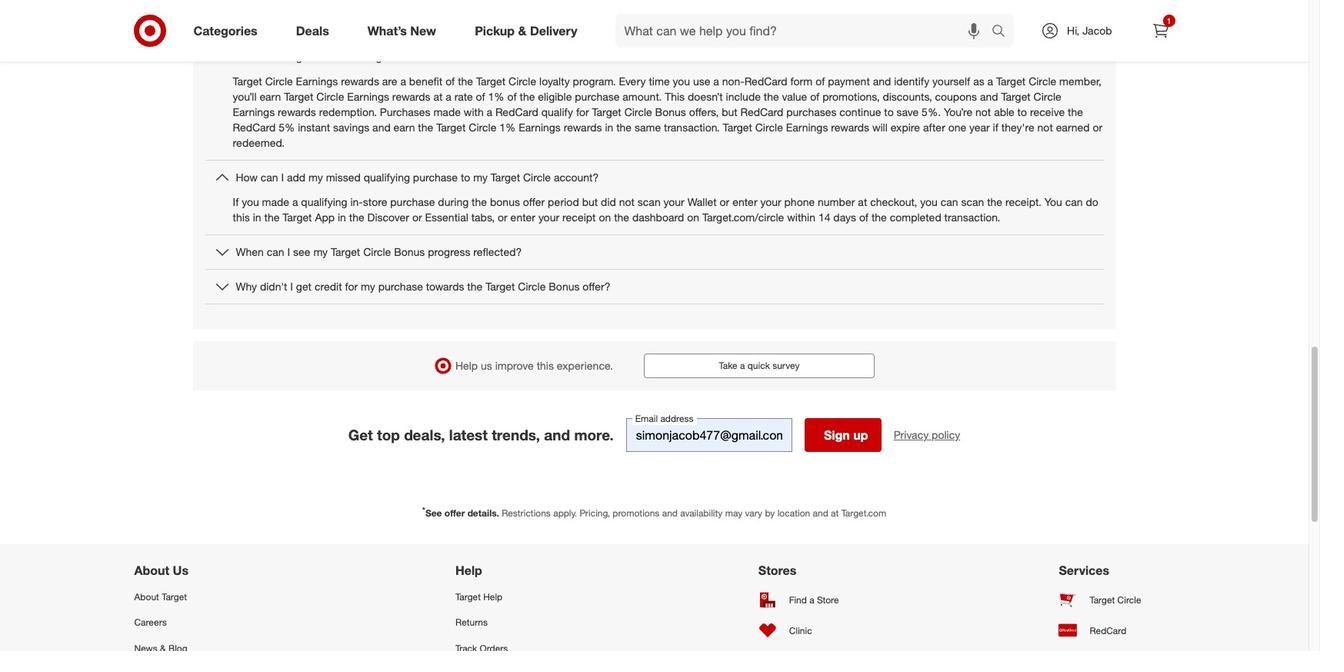 Task type: locate. For each thing, give the bounding box(es) containing it.
target inside 'dropdown button'
[[491, 171, 520, 184]]

scan
[[638, 196, 661, 209], [962, 196, 985, 209]]

find
[[650, 15, 668, 28]]

0 vertical spatial but
[[722, 105, 738, 118]]

0 vertical spatial qualifying
[[364, 171, 410, 184]]

they're
[[1002, 121, 1035, 134]]

earnings down "qualify"
[[519, 121, 561, 134]]

you up this
[[673, 75, 690, 88]]

about
[[134, 564, 169, 579], [134, 592, 159, 604]]

my inside why didn't i get credit for my purchase towards the target circle bonus offer? dropdown button
[[361, 280, 375, 293]]

for inside target circle earnings rewards are a benefit of the target circle loyalty program. every time you use a non-redcard form of payment and identify yourself as a target circle member, you'll earn target circle earnings rewards at a rate of 1% of the eligible purchase amount. this doesn't include the value of promotions, discounts, coupons and target circle earnings rewards redemption. purchases made with a redcard qualify for target circle bonus offers, but redcard purchases continue to save 5%. you're not able to receive the redcard 5% instant savings and earn the target circle 1% earnings rewards in the same transaction. target circle earnings rewards will expire after one year if they're not earned or redeemed.
[[576, 105, 589, 118]]

purchase inside if you made a qualifying in-store purchase during the bonus offer period but did not scan your wallet or enter your phone number at checkout, you can scan the receipt. you can do this in the target app in the discover or essential tabs, or enter your receipt on the dashboard on target.com/circle within 14 days of the completed transaction.
[[390, 196, 435, 209]]

offer
[[523, 196, 545, 209], [445, 508, 465, 520]]

0 horizontal spatial scan
[[638, 196, 661, 209]]

at left target.com
[[831, 508, 839, 520]]

why didn't i get credit for my purchase towards the target circle bonus offer? button
[[205, 270, 1104, 304]]

to up during
[[461, 171, 471, 184]]

and left availability
[[662, 508, 678, 520]]

2 about from the top
[[134, 592, 159, 604]]

5%
[[279, 121, 295, 134]]

delivery
[[530, 23, 578, 38]]

and up discounts,
[[873, 75, 892, 88]]

during
[[438, 196, 469, 209]]

what's new
[[368, 23, 437, 38]]

us
[[481, 360, 492, 373]]

policy
[[932, 429, 961, 442]]

top left right
[[544, 15, 560, 28]]

include
[[726, 90, 761, 103]]

details.
[[468, 508, 499, 520]]

bonus inside target circle earnings rewards are a benefit of the target circle loyalty program. every time you use a non-redcard form of payment and identify yourself as a target circle member, you'll earn target circle earnings rewards at a rate of 1% of the eligible purchase amount. this doesn't include the value of promotions, discounts, coupons and target circle earnings rewards redemption. purchases made with a redcard qualify for target circle bonus offers, but redcard purchases continue to save 5%. you're not able to receive the redcard 5% instant savings and earn the target circle 1% earnings rewards in the same transaction. target circle earnings rewards will expire after one year if they're not earned or redeemed.
[[655, 105, 686, 118]]

1 horizontal spatial enter
[[733, 196, 758, 209]]

enter down bonus
[[511, 211, 536, 224]]

purchase inside dropdown button
[[378, 280, 423, 293]]

transaction.
[[945, 211, 1001, 224]]

for right credit
[[345, 280, 358, 293]]

0 vertical spatial made
[[434, 105, 461, 118]]

not right did
[[619, 196, 635, 209]]

0 vertical spatial sign
[[261, 15, 283, 28]]

0 horizontal spatial but
[[582, 196, 598, 209]]

can right how
[[261, 171, 278, 184]]

on down did
[[599, 211, 611, 224]]

0 horizontal spatial not
[[619, 196, 635, 209]]

0 horizontal spatial made
[[262, 196, 289, 209]]

or right the wallet
[[720, 196, 730, 209]]

help for help
[[456, 564, 483, 579]]

can inside dropdown button
[[267, 246, 284, 259]]

survey
[[773, 360, 800, 372]]

rewards
[[341, 75, 379, 88], [392, 90, 431, 103], [278, 105, 316, 118], [564, 121, 602, 134], [832, 121, 870, 134]]

at inside * see offer details. restrictions apply. pricing, promotions and availability may vary by location and at target.com
[[831, 508, 839, 520]]

can left do
[[1066, 196, 1083, 209]]

enter up 'target.com/circle' at the right top of page
[[733, 196, 758, 209]]

to up will
[[885, 105, 894, 118]]

of right days
[[860, 211, 869, 224]]

and left click
[[405, 15, 423, 28]]

get top deals, latest trends, and more.
[[348, 427, 614, 444]]

0 vertical spatial not
[[976, 105, 992, 118]]

instant
[[298, 121, 330, 134]]

None text field
[[626, 419, 793, 453]]

1 horizontal spatial on
[[688, 211, 700, 224]]

2 horizontal spatial at
[[859, 196, 868, 209]]

are down rewards?
[[382, 75, 398, 88]]

0 horizontal spatial on
[[599, 211, 611, 224]]

1 vertical spatial 1%
[[500, 121, 516, 134]]

are right the what
[[264, 50, 279, 63]]

2 vertical spatial not
[[619, 196, 635, 209]]

1 horizontal spatial sign
[[824, 428, 850, 443]]

you'll
[[623, 15, 647, 28]]

1 vertical spatial sign
[[824, 428, 850, 443]]

1 horizontal spatial you
[[673, 75, 690, 88]]

returns link
[[456, 611, 554, 636]]

sign
[[261, 15, 283, 28], [824, 428, 850, 443]]

what's
[[368, 23, 407, 38]]

my inside 'when can i see my target circle bonus progress reflected?' dropdown button
[[314, 246, 328, 259]]

1 horizontal spatial earn
[[394, 121, 415, 134]]

i for see
[[287, 246, 290, 259]]

made down rate
[[434, 105, 461, 118]]

get
[[348, 427, 373, 444]]

1 vertical spatial qualifying
[[301, 196, 348, 209]]

earn right you'll
[[260, 90, 281, 103]]

1 about from the top
[[134, 564, 169, 579]]

for right "qualify"
[[576, 105, 589, 118]]

privacy
[[894, 429, 929, 442]]

a right with
[[487, 105, 493, 118]]

1 vertical spatial are
[[382, 75, 398, 88]]

qualifying up app
[[301, 196, 348, 209]]

one
[[949, 121, 967, 134]]

your
[[306, 15, 327, 28], [664, 196, 685, 209], [761, 196, 782, 209], [539, 211, 560, 224]]

target
[[330, 15, 360, 28], [451, 15, 480, 28], [703, 15, 732, 28], [932, 15, 962, 28], [282, 50, 312, 63], [233, 75, 262, 88], [476, 75, 506, 88], [997, 75, 1026, 88], [284, 90, 314, 103], [1002, 90, 1031, 103], [592, 105, 622, 118], [437, 121, 466, 134], [491, 171, 520, 184], [283, 211, 312, 224], [331, 246, 360, 259], [486, 280, 515, 293], [162, 592, 187, 604], [456, 592, 481, 604], [1090, 595, 1116, 606]]

0 horizontal spatial this
[[233, 211, 250, 224]]

scan up the dashboard
[[638, 196, 661, 209]]

i left add
[[281, 171, 284, 184]]

promotions,
[[823, 90, 880, 103]]

receipt.
[[1006, 196, 1042, 209]]

you're
[[944, 105, 973, 118]]

0 horizontal spatial to
[[461, 171, 471, 184]]

about up 'careers'
[[134, 592, 159, 604]]

offer inside if you made a qualifying in-store purchase during the bonus offer period but did not scan your wallet or enter your phone number at checkout, you can scan the receipt. you can do this in the target app in the discover or essential tabs, or enter your receipt on the dashboard on target.com/circle within 14 days of the completed transaction.
[[523, 196, 545, 209]]

purchase for to
[[413, 171, 458, 184]]

may
[[726, 508, 743, 520]]

purchase down 'how can i add my missed qualifying purchase to my target circle account?'
[[390, 196, 435, 209]]

made down add
[[262, 196, 289, 209]]

0 vertical spatial about
[[134, 564, 169, 579]]

on down the wallet
[[688, 211, 700, 224]]

0 horizontal spatial for
[[345, 280, 358, 293]]

you right if
[[242, 196, 259, 209]]

page.
[[1030, 15, 1056, 28]]

1 vertical spatial top
[[377, 427, 400, 444]]

find a store
[[790, 595, 839, 606]]

1 horizontal spatial at
[[831, 508, 839, 520]]

about target
[[134, 592, 187, 604]]

promotions
[[613, 508, 660, 520]]

1 vertical spatial offer
[[445, 508, 465, 520]]

help up returns link
[[484, 592, 503, 604]]

to up the 'they're'
[[1018, 105, 1028, 118]]

top right get
[[377, 427, 400, 444]]

bonus down this
[[655, 105, 686, 118]]

can up transaction.
[[941, 196, 959, 209]]

eligible
[[538, 90, 572, 103]]

time
[[649, 75, 670, 88]]

1 horizontal spatial are
[[382, 75, 398, 88]]

1 horizontal spatial scan
[[962, 196, 985, 209]]

pricing,
[[580, 508, 610, 520]]

target circle earnings rewards are a benefit of the target circle loyalty program. every time you use a non-redcard form of payment and identify yourself as a target circle member, you'll earn target circle earnings rewards at a rate of 1% of the eligible purchase amount. this doesn't include the value of promotions, discounts, coupons and target circle earnings rewards redemption. purchases made with a redcard qualify for target circle bonus offers, but redcard purchases continue to save 5%. you're not able to receive the redcard 5% instant savings and earn the target circle 1% earnings rewards in the same transaction. target circle earnings rewards will expire after one year if they're not earned or redeemed.
[[233, 75, 1103, 149]]

a right take
[[740, 360, 745, 372]]

or inside target circle earnings rewards are a benefit of the target circle loyalty program. every time you use a non-redcard form of payment and identify yourself as a target circle member, you'll earn target circle earnings rewards at a rate of 1% of the eligible purchase amount. this doesn't include the value of promotions, discounts, coupons and target circle earnings rewards redemption. purchases made with a redcard qualify for target circle bonus offers, but redcard purchases continue to save 5%. you're not able to receive the redcard 5% instant savings and earn the target circle 1% earnings rewards in the same transaction. target circle earnings rewards will expire after one year if they're not earned or redeemed.
[[1093, 121, 1103, 134]]

i inside 'dropdown button'
[[281, 171, 284, 184]]

but
[[722, 105, 738, 118], [582, 196, 598, 209]]

non-
[[723, 75, 745, 88]]

in inside target circle earnings rewards are a benefit of the target circle loyalty program. every time you use a non-redcard form of payment and identify yourself as a target circle member, you'll earn target circle earnings rewards at a rate of 1% of the eligible purchase amount. this doesn't include the value of promotions, discounts, coupons and target circle earnings rewards redemption. purchases made with a redcard qualify for target circle bonus offers, but redcard purchases continue to save 5%. you're not able to receive the redcard 5% instant savings and earn the target circle 1% earnings rewards in the same transaction. target circle earnings rewards will expire after one year if they're not earned or redeemed.
[[605, 121, 614, 134]]

1 vertical spatial enter
[[511, 211, 536, 224]]

services
[[1059, 564, 1110, 579]]

completed
[[890, 211, 942, 224]]

0 vertical spatial at
[[434, 90, 443, 103]]

0 vertical spatial offer
[[523, 196, 545, 209]]

this inside if you made a qualifying in-store purchase during the bonus offer period but did not scan your wallet or enter your phone number at checkout, you can scan the receipt. you can do this in the target app in the discover or essential tabs, or enter your receipt on the dashboard on target.com/circle within 14 days of the completed transaction.
[[233, 211, 250, 224]]

target.com/circle
[[703, 211, 785, 224]]

rewards down "qualify"
[[564, 121, 602, 134]]

purchase up during
[[413, 171, 458, 184]]

wallet
[[688, 196, 717, 209]]

of inside if you made a qualifying in-store purchase during the bonus offer period but did not scan your wallet or enter your phone number at checkout, you can scan the receipt. you can do this in the target app in the discover or essential tabs, or enter your receipt on the dashboard on target.com/circle within 14 days of the completed transaction.
[[860, 211, 869, 224]]

1 vertical spatial for
[[345, 280, 358, 293]]

purchase down program.
[[575, 90, 620, 103]]

see
[[426, 508, 442, 520]]

redcard left "qualify"
[[496, 105, 539, 118]]

top
[[544, 15, 560, 28], [377, 427, 400, 444]]

1%
[[488, 90, 505, 103], [500, 121, 516, 134]]

about up about target
[[134, 564, 169, 579]]

0 vertical spatial help
[[456, 360, 478, 373]]

target circle
[[1090, 595, 1142, 606]]

target.com
[[842, 508, 887, 520]]

redcard down include
[[741, 105, 784, 118]]

experience.
[[557, 360, 613, 373]]

bonus left 'offers'
[[766, 15, 797, 28]]

in left delivery
[[514, 15, 522, 28]]

2 scan from the left
[[962, 196, 985, 209]]

but left did
[[582, 196, 598, 209]]

bonus left page.
[[996, 15, 1027, 28]]

i left get
[[290, 280, 293, 293]]

1 horizontal spatial but
[[722, 105, 738, 118]]

1 horizontal spatial made
[[434, 105, 461, 118]]

not up year
[[976, 105, 992, 118]]

help
[[456, 360, 478, 373], [456, 564, 483, 579], [484, 592, 503, 604]]

0 horizontal spatial sign
[[261, 15, 283, 28]]

didn't
[[260, 280, 287, 293]]

1 vertical spatial i
[[287, 246, 290, 259]]

sign left into
[[261, 15, 283, 28]]

0 vertical spatial top
[[544, 15, 560, 28]]

sign up
[[824, 428, 869, 443]]

1 horizontal spatial this
[[537, 360, 554, 373]]

tabs,
[[472, 211, 495, 224]]

earnings up redemption. at the top of the page
[[347, 90, 389, 103]]

active
[[671, 15, 700, 28]]

qualifying inside if you made a qualifying in-store purchase during the bonus offer period but did not scan your wallet or enter your phone number at checkout, you can scan the receipt. you can do this in the target app in the discover or essential tabs, or enter your receipt on the dashboard on target.com/circle within 14 days of the completed transaction.
[[301, 196, 348, 209]]

qualify
[[542, 105, 573, 118]]

at down benefit
[[434, 90, 443, 103]]

offers
[[800, 15, 827, 28]]

earnings down what's
[[345, 50, 388, 63]]

phone
[[785, 196, 815, 209]]

a right as
[[988, 75, 994, 88]]

rate
[[455, 90, 473, 103]]

0 horizontal spatial are
[[264, 50, 279, 63]]

earnings down purchases
[[786, 121, 829, 134]]

receipt
[[563, 211, 596, 224]]

enter
[[733, 196, 758, 209], [511, 211, 536, 224]]

earn down purchases
[[394, 121, 415, 134]]

a down add
[[292, 196, 298, 209]]

click
[[426, 15, 448, 28]]

can inside 'dropdown button'
[[261, 171, 278, 184]]

2 vertical spatial i
[[290, 280, 293, 293]]

qualifying up store
[[364, 171, 410, 184]]

purchase inside 'dropdown button'
[[413, 171, 458, 184]]

redcard link
[[1059, 616, 1175, 647]]

i for get
[[290, 280, 293, 293]]

why
[[236, 280, 257, 293]]

bonus left offer?
[[549, 280, 580, 293]]

0 vertical spatial earn
[[260, 90, 281, 103]]

0 vertical spatial this
[[233, 211, 250, 224]]

0 horizontal spatial earn
[[260, 90, 281, 103]]

able
[[995, 105, 1015, 118]]

0 horizontal spatial offer
[[445, 508, 465, 520]]

0 vertical spatial for
[[576, 105, 589, 118]]

number
[[818, 196, 856, 209]]

at inside target circle earnings rewards are a benefit of the target circle loyalty program. every time you use a non-redcard form of payment and identify yourself as a target circle member, you'll earn target circle earnings rewards at a rate of 1% of the eligible purchase amount. this doesn't include the value of promotions, discounts, coupons and target circle earnings rewards redemption. purchases made with a redcard qualify for target circle bonus offers, but redcard purchases continue to save 5%. you're not able to receive the redcard 5% instant savings and earn the target circle 1% earnings rewards in the same transaction. target circle earnings rewards will expire after one year if they're not earned or redeemed.
[[434, 90, 443, 103]]

*
[[422, 506, 426, 515]]

1 scan from the left
[[638, 196, 661, 209]]

earnings inside what are target circle earnings rewards? dropdown button
[[345, 50, 388, 63]]

0 vertical spatial are
[[264, 50, 279, 63]]

privacy policy link
[[894, 428, 961, 443]]

my right see
[[314, 246, 328, 259]]

0 horizontal spatial qualifying
[[301, 196, 348, 209]]

savings
[[333, 121, 370, 134]]

for inside dropdown button
[[345, 280, 358, 293]]

2 horizontal spatial not
[[1038, 121, 1054, 134]]

my
[[309, 171, 323, 184], [474, 171, 488, 184], [314, 246, 328, 259], [361, 280, 375, 293]]

this down if
[[233, 211, 250, 224]]

1 vertical spatial about
[[134, 592, 159, 604]]

1 vertical spatial made
[[262, 196, 289, 209]]

in left same
[[605, 121, 614, 134]]

0 horizontal spatial top
[[377, 427, 400, 444]]

redcard up redeemed.
[[233, 121, 276, 134]]

made
[[434, 105, 461, 118], [262, 196, 289, 209]]

1 vertical spatial at
[[859, 196, 868, 209]]

2 vertical spatial at
[[831, 508, 839, 520]]

can right the when
[[267, 246, 284, 259]]

discounts,
[[883, 90, 933, 103]]

this
[[233, 211, 250, 224], [537, 360, 554, 373]]

0 horizontal spatial enter
[[511, 211, 536, 224]]

account
[[363, 15, 402, 28]]

1 vertical spatial but
[[582, 196, 598, 209]]

you up completed
[[921, 196, 938, 209]]

0 vertical spatial i
[[281, 171, 284, 184]]

privacy policy
[[894, 429, 961, 442]]

2 horizontal spatial you
[[921, 196, 938, 209]]

not down receive
[[1038, 121, 1054, 134]]

can
[[261, 171, 278, 184], [941, 196, 959, 209], [1066, 196, 1083, 209], [267, 246, 284, 259]]

earnings down you'll
[[233, 105, 275, 118]]

but down include
[[722, 105, 738, 118]]

1 horizontal spatial qualifying
[[364, 171, 410, 184]]

are inside what are target circle earnings rewards? dropdown button
[[264, 50, 279, 63]]

0 horizontal spatial at
[[434, 90, 443, 103]]

redcard up include
[[745, 75, 788, 88]]

this right improve
[[537, 360, 554, 373]]

offer right see
[[445, 508, 465, 520]]

What can we help you find? suggestions appear below search field
[[615, 14, 996, 48]]

form
[[791, 75, 813, 88]]

help left us
[[456, 360, 478, 373]]

1 horizontal spatial offer
[[523, 196, 545, 209]]

at
[[434, 90, 443, 103], [859, 196, 868, 209], [831, 508, 839, 520]]

purchase down when can i see my target circle bonus progress reflected?
[[378, 280, 423, 293]]

1 horizontal spatial for
[[576, 105, 589, 118]]

1 vertical spatial this
[[537, 360, 554, 373]]

1 horizontal spatial not
[[976, 105, 992, 118]]

sign left up
[[824, 428, 850, 443]]

same
[[635, 121, 661, 134]]

the
[[525, 15, 541, 28], [845, 15, 861, 28], [458, 75, 473, 88], [520, 90, 535, 103], [764, 90, 779, 103], [1068, 105, 1084, 118], [418, 121, 434, 134], [617, 121, 632, 134], [472, 196, 487, 209], [988, 196, 1003, 209], [264, 211, 280, 224], [349, 211, 365, 224], [614, 211, 630, 224], [872, 211, 887, 224], [468, 280, 483, 293]]

redcard down target circle
[[1090, 626, 1127, 637]]

us
[[173, 564, 189, 579]]

scan up transaction.
[[962, 196, 985, 209]]

on
[[830, 15, 842, 28], [599, 211, 611, 224], [688, 211, 700, 224]]

1 vertical spatial help
[[456, 564, 483, 579]]



Task type: vqa. For each thing, say whether or not it's contained in the screenshot.
second / from right
no



Task type: describe. For each thing, give the bounding box(es) containing it.
redemption.
[[319, 105, 377, 118]]

right
[[563, 15, 584, 28]]

sign inside button
[[824, 428, 850, 443]]

app
[[315, 211, 335, 224]]

by
[[765, 508, 775, 520]]

0 horizontal spatial you
[[242, 196, 259, 209]]

store
[[363, 196, 387, 209]]

improve
[[495, 360, 534, 373]]

restrictions
[[502, 508, 551, 520]]

yourself
[[933, 75, 971, 88]]

find a store link
[[759, 585, 854, 616]]

1 vertical spatial earn
[[394, 121, 415, 134]]

after
[[924, 121, 946, 134]]

i for add
[[281, 171, 284, 184]]

2 horizontal spatial on
[[830, 15, 842, 28]]

about for about target
[[134, 592, 159, 604]]

my right add
[[309, 171, 323, 184]]

in right app
[[338, 211, 346, 224]]

a left rate
[[446, 90, 452, 103]]

your up the dashboard
[[664, 196, 685, 209]]

rewards up redemption. at the top of the page
[[341, 75, 379, 88]]

1 vertical spatial not
[[1038, 121, 1054, 134]]

offer inside * see offer details. restrictions apply. pricing, promotions and availability may vary by location and at target.com
[[445, 508, 465, 520]]

value
[[782, 90, 808, 103]]

14
[[819, 211, 831, 224]]

&
[[518, 23, 527, 38]]

search
[[985, 24, 1022, 40]]

of up purchases
[[811, 90, 820, 103]]

0 vertical spatial enter
[[733, 196, 758, 209]]

location
[[778, 508, 811, 520]]

when can i see my target circle bonus progress reflected?
[[236, 246, 522, 259]]

rewards?
[[391, 50, 435, 63]]

5%.
[[922, 105, 941, 118]]

checkout,
[[871, 196, 918, 209]]

bonus up why didn't i get credit for my purchase towards the target circle bonus offer?
[[394, 246, 425, 259]]

clinic link
[[759, 616, 854, 647]]

deals,
[[404, 427, 445, 444]]

rewards down continue
[[832, 121, 870, 134]]

new
[[411, 23, 437, 38]]

but inside target circle earnings rewards are a benefit of the target circle loyalty program. every time you use a non-redcard form of payment and identify yourself as a target circle member, you'll earn target circle earnings rewards at a rate of 1% of the eligible purchase amount. this doesn't include the value of promotions, discounts, coupons and target circle earnings rewards redemption. purchases made with a redcard qualify for target circle bonus offers, but redcard purchases continue to save 5%. you're not able to receive the redcard 5% instant savings and earn the target circle 1% earnings rewards in the same transaction. target circle earnings rewards will expire after one year if they're not earned or redeemed.
[[722, 105, 738, 118]]

with
[[464, 105, 484, 118]]

what are target circle earnings rewards?
[[236, 50, 435, 63]]

the inside dropdown button
[[468, 280, 483, 293]]

0 vertical spatial 1%
[[488, 90, 505, 103]]

made inside if you made a qualifying in-store purchase during the bonus offer period but did not scan your wallet or enter your phone number at checkout, you can scan the receipt. you can do this in the target app in the discover or essential tabs, or enter your receipt on the dashboard on target.com/circle within 14 days of the completed transaction.
[[262, 196, 289, 209]]

what are target circle earnings rewards? button
[[205, 40, 1104, 74]]

vary
[[746, 508, 763, 520]]

purchase inside target circle earnings rewards are a benefit of the target circle loyalty program. every time you use a non-redcard form of payment and identify yourself as a target circle member, you'll earn target circle earnings rewards at a rate of 1% of the eligible purchase amount. this doesn't include the value of promotions, discounts, coupons and target circle earnings rewards redemption. purchases made with a redcard qualify for target circle bonus offers, but redcard purchases continue to save 5%. you're not able to receive the redcard 5% instant savings and earn the target circle 1% earnings rewards in the same transaction. target circle earnings rewards will expire after one year if they're not earned or redeemed.
[[575, 90, 620, 103]]

about us
[[134, 564, 189, 579]]

latest
[[449, 427, 488, 444]]

rewards up 5%
[[278, 105, 316, 118]]

and down purchases
[[373, 121, 391, 134]]

to inside 'dropdown button'
[[461, 171, 471, 184]]

about target link
[[134, 585, 250, 611]]

target help link
[[456, 585, 554, 611]]

you'll
[[233, 90, 257, 103]]

save
[[897, 105, 919, 118]]

apply.
[[554, 508, 577, 520]]

search button
[[985, 14, 1022, 51]]

essential
[[425, 211, 469, 224]]

of up with
[[476, 90, 485, 103]]

member,
[[1060, 75, 1102, 88]]

coupons
[[936, 90, 978, 103]]

expire
[[891, 121, 921, 134]]

web: sign into your target account and click target circle in the top right corner. you'll find active target circle bonus offers on the dashboard or target circle bonus page.
[[233, 15, 1056, 28]]

bonus
[[490, 196, 520, 209]]

help us improve this experience.
[[456, 360, 613, 373]]

but inside if you made a qualifying in-store purchase during the bonus offer period but did not scan your wallet or enter your phone number at checkout, you can scan the receipt. you can do this in the target app in the discover or essential tabs, or enter your receipt on the dashboard on target.com/circle within 14 days of the completed transaction.
[[582, 196, 598, 209]]

as
[[974, 75, 985, 88]]

made inside target circle earnings rewards are a benefit of the target circle loyalty program. every time you use a non-redcard form of payment and identify yourself as a target circle member, you'll earn target circle earnings rewards at a rate of 1% of the eligible purchase amount. this doesn't include the value of promotions, discounts, coupons and target circle earnings rewards redemption. purchases made with a redcard qualify for target circle bonus offers, but redcard purchases continue to save 5%. you're not able to receive the redcard 5% instant savings and earn the target circle 1% earnings rewards in the same transaction. target circle earnings rewards will expire after one year if they're not earned or redeemed.
[[434, 105, 461, 118]]

will
[[873, 121, 888, 134]]

* see offer details. restrictions apply. pricing, promotions and availability may vary by location and at target.com
[[422, 506, 887, 520]]

of left eligible
[[508, 90, 517, 103]]

trends,
[[492, 427, 540, 444]]

progress
[[428, 246, 471, 259]]

rewards up purchases
[[392, 90, 431, 103]]

find
[[790, 595, 807, 606]]

and down as
[[981, 90, 999, 103]]

a inside if you made a qualifying in-store purchase during the bonus offer period but did not scan your wallet or enter your phone number at checkout, you can scan the receipt. you can do this in the target app in the discover or essential tabs, or enter your receipt on the dashboard on target.com/circle within 14 days of the completed transaction.
[[292, 196, 298, 209]]

more.
[[575, 427, 614, 444]]

target inside if you made a qualifying in-store purchase during the bonus offer period but did not scan your wallet or enter your phone number at checkout, you can scan the receipt. you can do this in the target app in the discover or essential tabs, or enter your receipt on the dashboard on target.com/circle within 14 days of the completed transaction.
[[283, 211, 312, 224]]

purchase for during
[[390, 196, 435, 209]]

did
[[601, 196, 616, 209]]

or right "discover"
[[412, 211, 422, 224]]

a inside button
[[740, 360, 745, 372]]

or down bonus
[[498, 211, 508, 224]]

of right form
[[816, 75, 825, 88]]

or right dashboard
[[920, 15, 929, 28]]

what
[[236, 50, 261, 63]]

availability
[[681, 508, 723, 520]]

store
[[817, 595, 839, 606]]

are inside target circle earnings rewards are a benefit of the target circle loyalty program. every time you use a non-redcard form of payment and identify yourself as a target circle member, you'll earn target circle earnings rewards at a rate of 1% of the eligible purchase amount. this doesn't include the value of promotions, discounts, coupons and target circle earnings rewards redemption. purchases made with a redcard qualify for target circle bonus offers, but redcard purchases continue to save 5%. you're not able to receive the redcard 5% instant savings and earn the target circle 1% earnings rewards in the same transaction. target circle earnings rewards will expire after one year if they're not earned or redeemed.
[[382, 75, 398, 88]]

in-
[[351, 196, 363, 209]]

dashboard
[[864, 15, 917, 28]]

my up tabs,
[[474, 171, 488, 184]]

categories link
[[181, 14, 277, 48]]

and right location
[[813, 508, 829, 520]]

careers link
[[134, 611, 250, 636]]

period
[[548, 196, 579, 209]]

every
[[619, 75, 646, 88]]

what's new link
[[355, 14, 456, 48]]

circle inside 'dropdown button'
[[523, 171, 551, 184]]

target circle link
[[1059, 585, 1175, 616]]

corner.
[[587, 15, 620, 28]]

redcard inside redcard link
[[1090, 626, 1127, 637]]

about for about us
[[134, 564, 169, 579]]

a right use
[[714, 75, 720, 88]]

your down period
[[539, 211, 560, 224]]

when can i see my target circle bonus progress reflected? button
[[205, 236, 1104, 270]]

2 horizontal spatial to
[[1018, 105, 1028, 118]]

1 horizontal spatial top
[[544, 15, 560, 28]]

1 link
[[1144, 14, 1178, 48]]

purchases
[[787, 105, 837, 118]]

and left more.
[[544, 427, 571, 444]]

receive
[[1031, 105, 1065, 118]]

you inside target circle earnings rewards are a benefit of the target circle loyalty program. every time you use a non-redcard form of payment and identify yourself as a target circle member, you'll earn target circle earnings rewards at a rate of 1% of the eligible purchase amount. this doesn't include the value of promotions, discounts, coupons and target circle earnings rewards redemption. purchases made with a redcard qualify for target circle bonus offers, but redcard purchases continue to save 5%. you're not able to receive the redcard 5% instant savings and earn the target circle 1% earnings rewards in the same transaction. target circle earnings rewards will expire after one year if they're not earned or redeemed.
[[673, 75, 690, 88]]

when
[[236, 246, 264, 259]]

purchases
[[380, 105, 431, 118]]

your left phone
[[761, 196, 782, 209]]

a left benefit
[[401, 75, 406, 88]]

your right into
[[306, 15, 327, 28]]

missed
[[326, 171, 361, 184]]

purchase for towards
[[378, 280, 423, 293]]

pickup & delivery
[[475, 23, 578, 38]]

reflected?
[[474, 246, 522, 259]]

deals link
[[283, 14, 348, 48]]

you
[[1045, 196, 1063, 209]]

a right find
[[810, 595, 815, 606]]

at inside if you made a qualifying in-store purchase during the bonus offer period but did not scan your wallet or enter your phone number at checkout, you can scan the receipt. you can do this in the target app in the discover or essential tabs, or enter your receipt on the dashboard on target.com/circle within 14 days of the completed transaction.
[[859, 196, 868, 209]]

earnings down what are target circle earnings rewards?
[[296, 75, 338, 88]]

if
[[233, 196, 239, 209]]

1 horizontal spatial to
[[885, 105, 894, 118]]

not inside if you made a qualifying in-store purchase during the bonus offer period but did not scan your wallet or enter your phone number at checkout, you can scan the receipt. you can do this in the target app in the discover or essential tabs, or enter your receipt on the dashboard on target.com/circle within 14 days of the completed transaction.
[[619, 196, 635, 209]]

in up the when
[[253, 211, 261, 224]]

of up rate
[[446, 75, 455, 88]]

benefit
[[409, 75, 443, 88]]

credit
[[315, 280, 342, 293]]

qualifying inside 'dropdown button'
[[364, 171, 410, 184]]

help for help us improve this experience.
[[456, 360, 478, 373]]

2 vertical spatial help
[[484, 592, 503, 604]]



